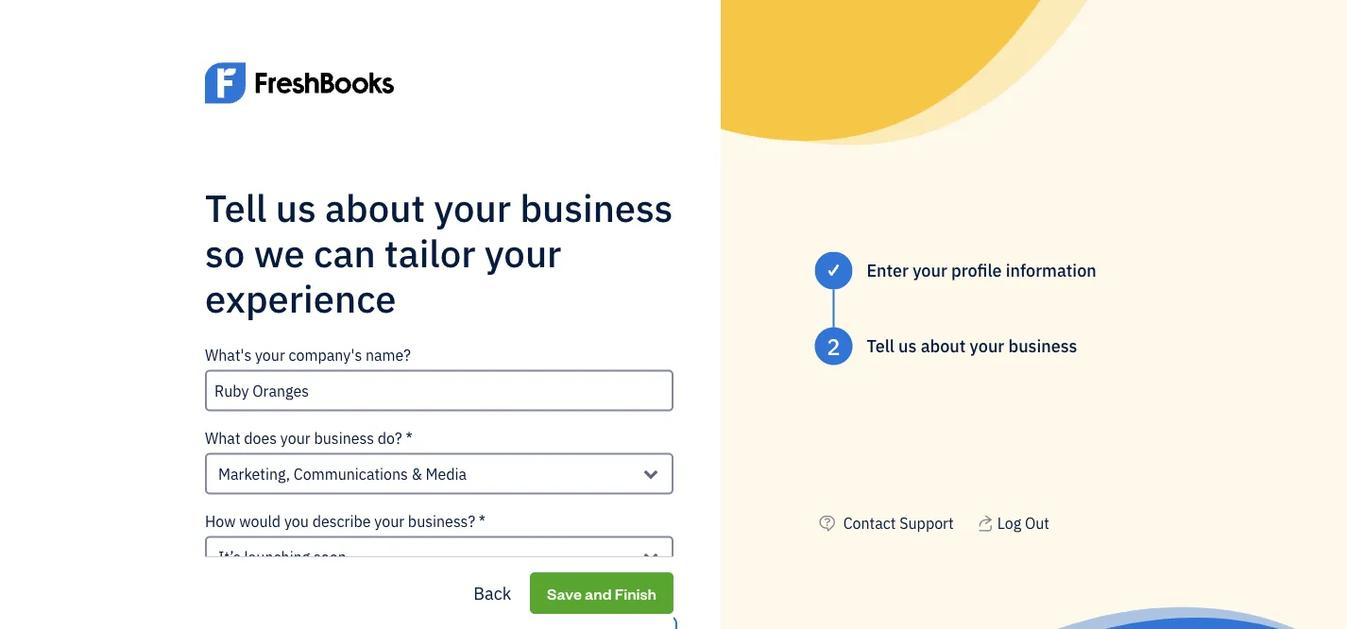 Task type: vqa. For each thing, say whether or not it's contained in the screenshot.
Cost within Cost of Goods Sold category directly from the expense category dropdown.
no



Task type: describe. For each thing, give the bounding box(es) containing it.
how would you describe your business? *
[[205, 511, 486, 531]]

this
[[419, 595, 444, 614]]

contact support link
[[843, 514, 954, 533]]

marketing,
[[218, 464, 290, 484]]

enter
[[867, 259, 909, 281]]

* for business?
[[479, 511, 486, 531]]

support
[[900, 514, 954, 533]]

what's for what's your estimated revenue this year? *
[[205, 595, 252, 614]]

experience
[[205, 274, 396, 323]]

log
[[998, 514, 1022, 533]]

* for year?
[[488, 595, 494, 614]]

back button
[[459, 574, 527, 612]]

us for tell us about your business so we can tailor your experience
[[276, 183, 316, 232]]

so
[[205, 228, 245, 278]]

communications
[[294, 464, 408, 484]]

freshbooks logo image
[[205, 34, 394, 132]]

save and finish
[[547, 583, 657, 603]]

how
[[205, 511, 236, 531]]

out
[[1025, 514, 1050, 533]]

does
[[244, 428, 277, 448]]

year?
[[447, 595, 484, 614]]

support image
[[815, 512, 840, 535]]

would
[[239, 511, 281, 531]]

0 horizontal spatial *
[[406, 428, 413, 448]]

finish
[[615, 583, 657, 603]]

what
[[205, 428, 240, 448]]

profile
[[952, 259, 1002, 281]]

log out button
[[977, 512, 1050, 535]]

company's
[[289, 345, 362, 365]]

tailor
[[385, 228, 476, 278]]

enter your profile information
[[867, 259, 1097, 281]]

us for tell us about your business
[[899, 335, 917, 357]]

&
[[412, 464, 422, 484]]

we
[[254, 228, 305, 278]]

tell for tell us about your business
[[867, 335, 895, 357]]

contact
[[843, 514, 896, 533]]

describe
[[312, 511, 371, 531]]

about for tell us about your business
[[921, 335, 966, 357]]

0 horizontal spatial business
[[314, 428, 374, 448]]

revenue
[[361, 595, 415, 614]]

contact support
[[843, 514, 954, 533]]



Task type: locate. For each thing, give the bounding box(es) containing it.
tell us about your business
[[867, 335, 1078, 357]]

your
[[434, 183, 511, 232], [485, 228, 562, 278], [913, 259, 948, 281], [970, 335, 1005, 357], [255, 345, 285, 365], [281, 428, 311, 448], [374, 511, 405, 531], [255, 595, 285, 614]]

us down enter at the right of the page
[[899, 335, 917, 357]]

tell for tell us about your business so we can tailor your experience
[[205, 183, 267, 232]]

what's your company's name?
[[205, 345, 411, 365]]

1 vertical spatial *
[[479, 511, 486, 531]]

marketing, communications & media
[[218, 464, 467, 484]]

1 vertical spatial tell
[[867, 335, 895, 357]]

1 what's from the top
[[205, 345, 252, 365]]

1 vertical spatial us
[[899, 335, 917, 357]]

2 vertical spatial business
[[314, 428, 374, 448]]

log out
[[998, 514, 1050, 533]]

0 vertical spatial *
[[406, 428, 413, 448]]

business
[[520, 183, 673, 232], [1009, 335, 1078, 357], [314, 428, 374, 448]]

and
[[585, 583, 612, 603]]

0 vertical spatial us
[[276, 183, 316, 232]]

you
[[284, 511, 309, 531]]

what's your estimated revenue this year? *
[[205, 595, 494, 614]]

business for tell us about your business
[[1009, 335, 1078, 357]]

soon
[[314, 547, 347, 567]]

tell
[[205, 183, 267, 232], [867, 335, 895, 357]]

launching
[[244, 547, 310, 567]]

about for tell us about your business so we can tailor your experience
[[325, 183, 425, 232]]

It's launching soon field
[[205, 536, 674, 578]]

1 horizontal spatial *
[[479, 511, 486, 531]]

what's up what
[[205, 345, 252, 365]]

save and finish button
[[530, 573, 674, 614]]

media
[[426, 464, 467, 484]]

None text field
[[205, 370, 674, 412]]

0 vertical spatial what's
[[205, 345, 252, 365]]

what does your business do? *
[[205, 428, 413, 448]]

business inside tell us about your business so we can tailor your experience
[[520, 183, 673, 232]]

*
[[406, 428, 413, 448], [479, 511, 486, 531], [488, 595, 494, 614]]

do?
[[378, 428, 402, 448]]

2 horizontal spatial *
[[488, 595, 494, 614]]

1 horizontal spatial business
[[520, 183, 673, 232]]

0 horizontal spatial tell
[[205, 183, 267, 232]]

2 horizontal spatial business
[[1009, 335, 1078, 357]]

* right 'business?'
[[479, 511, 486, 531]]

name?
[[366, 345, 411, 365]]

0 horizontal spatial us
[[276, 183, 316, 232]]

us right so
[[276, 183, 316, 232]]

about
[[325, 183, 425, 232], [921, 335, 966, 357]]

estimated
[[289, 595, 357, 614]]

logout image
[[977, 512, 994, 535]]

1 vertical spatial what's
[[205, 595, 252, 614]]

it's launching soon
[[218, 547, 347, 567]]

Marketing, Communications & Media field
[[205, 453, 674, 495]]

us
[[276, 183, 316, 232], [899, 335, 917, 357]]

business?
[[408, 511, 475, 531]]

tell inside tell us about your business so we can tailor your experience
[[205, 183, 267, 232]]

0 vertical spatial business
[[520, 183, 673, 232]]

2 what's from the top
[[205, 595, 252, 614]]

save
[[547, 583, 582, 603]]

1 horizontal spatial about
[[921, 335, 966, 357]]

1 vertical spatial about
[[921, 335, 966, 357]]

0 vertical spatial tell
[[205, 183, 267, 232]]

* right year? on the left bottom
[[488, 595, 494, 614]]

1 horizontal spatial us
[[899, 335, 917, 357]]

* right do?
[[406, 428, 413, 448]]

1 vertical spatial business
[[1009, 335, 1078, 357]]

what's for what's your company's name?
[[205, 345, 252, 365]]

about inside tell us about your business so we can tailor your experience
[[325, 183, 425, 232]]

1 horizontal spatial tell
[[867, 335, 895, 357]]

0 vertical spatial about
[[325, 183, 425, 232]]

what's
[[205, 345, 252, 365], [205, 595, 252, 614]]

business for tell us about your business so we can tailor your experience
[[520, 183, 673, 232]]

2 vertical spatial *
[[488, 595, 494, 614]]

us inside tell us about your business so we can tailor your experience
[[276, 183, 316, 232]]

tell us about your business so we can tailor your experience
[[205, 183, 673, 323]]

it's
[[218, 547, 241, 567]]

what's down 'it's'
[[205, 595, 252, 614]]

can
[[314, 228, 376, 278]]

back
[[474, 582, 511, 604]]

0 horizontal spatial about
[[325, 183, 425, 232]]

information
[[1006, 259, 1097, 281]]



